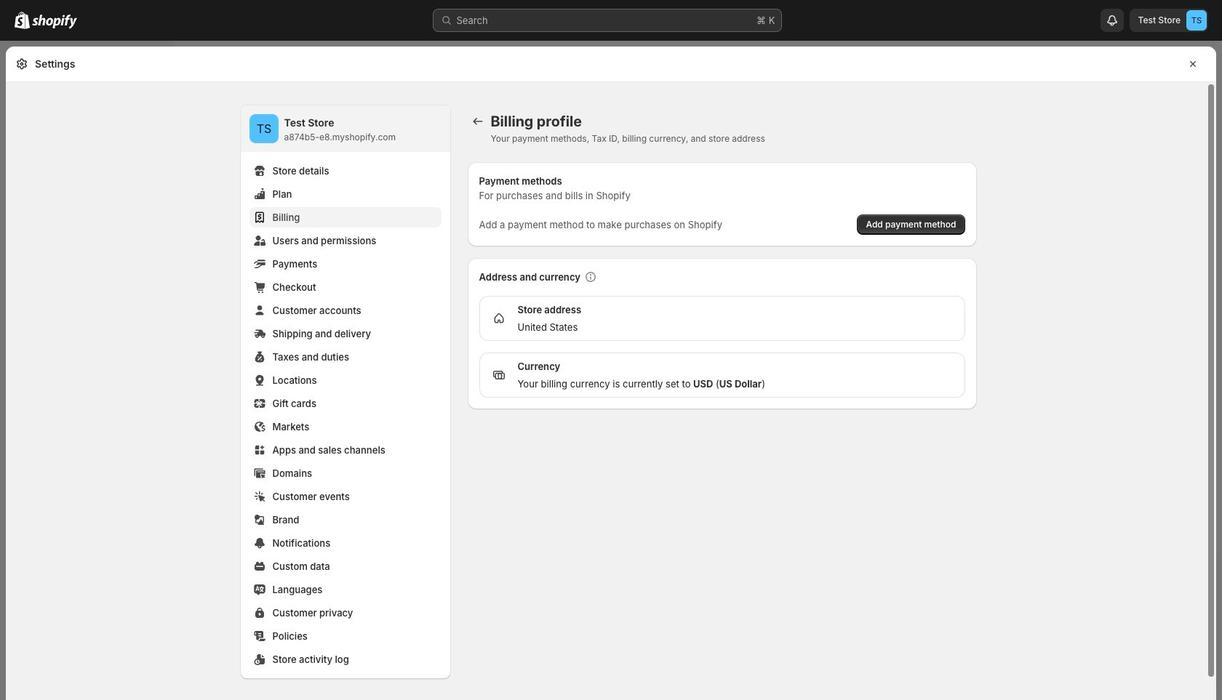 Task type: describe. For each thing, give the bounding box(es) containing it.
shopify image
[[32, 15, 77, 29]]

settings dialog
[[6, 47, 1216, 701]]

shopify image
[[15, 12, 30, 29]]



Task type: locate. For each thing, give the bounding box(es) containing it.
0 horizontal spatial test store image
[[249, 114, 278, 143]]

test store image inside shop settings menu element
[[249, 114, 278, 143]]

1 horizontal spatial test store image
[[1187, 10, 1207, 31]]

0 vertical spatial test store image
[[1187, 10, 1207, 31]]

test store image
[[1187, 10, 1207, 31], [249, 114, 278, 143]]

shop settings menu element
[[240, 105, 450, 679]]

1 vertical spatial test store image
[[249, 114, 278, 143]]



Task type: vqa. For each thing, say whether or not it's contained in the screenshot.
Shopify image
yes



